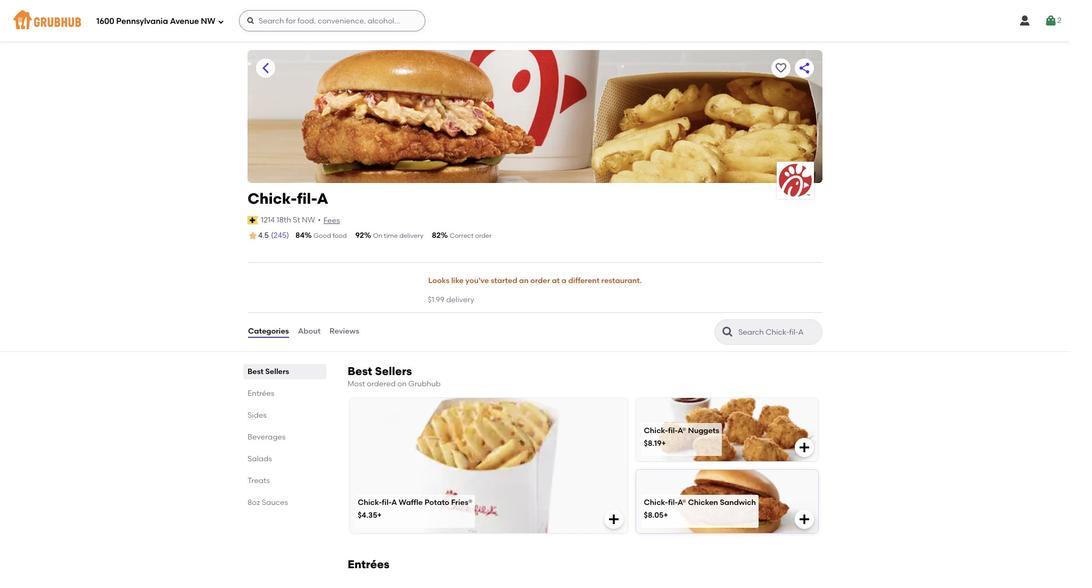 Task type: locate. For each thing, give the bounding box(es) containing it.
a left waffle
[[392, 499, 397, 508]]

good food
[[314, 232, 347, 240]]

1 vertical spatial a
[[392, 499, 397, 508]]

delivery down like
[[446, 296, 474, 305]]

treats tab
[[248, 475, 322, 487]]

nw inside 1214 18th st nw button
[[302, 216, 315, 225]]

like
[[451, 276, 464, 286]]

about
[[298, 327, 321, 336]]

1 vertical spatial svg image
[[798, 441, 811, 454]]

sellers
[[375, 365, 412, 378], [265, 367, 289, 376]]

0 horizontal spatial a
[[317, 190, 329, 208]]

8oz sauces
[[248, 498, 288, 507]]

reviews
[[330, 327, 359, 336]]

0 horizontal spatial sellers
[[265, 367, 289, 376]]

82
[[432, 231, 441, 240]]

svg image
[[1045, 14, 1058, 27], [798, 441, 811, 454]]

you've
[[466, 276, 489, 286]]

at
[[552, 276, 560, 286]]

chick-fil-a waffle potato fries® $4.35 +
[[358, 499, 473, 520]]

a® for nuggets
[[678, 427, 687, 436]]

a® left chicken at the right bottom
[[678, 499, 687, 508]]

92
[[355, 231, 364, 240]]

chick- up $8.19
[[644, 427, 668, 436]]

0 vertical spatial svg image
[[1045, 14, 1058, 27]]

main navigation navigation
[[0, 0, 1070, 42]]

1 horizontal spatial a
[[392, 499, 397, 508]]

0 vertical spatial a®
[[678, 427, 687, 436]]

a®
[[678, 427, 687, 436], [678, 499, 687, 508]]

1 horizontal spatial sellers
[[375, 365, 412, 378]]

0 horizontal spatial entrées
[[248, 389, 275, 398]]

0 horizontal spatial delivery
[[400, 232, 424, 240]]

nw left '•'
[[302, 216, 315, 225]]

sellers for best sellers most ordered on grubhub
[[375, 365, 412, 378]]

1600 pennsylvania avenue nw
[[96, 16, 216, 26]]

salads
[[248, 455, 272, 464]]

a® left the nuggets
[[678, 427, 687, 436]]

1 horizontal spatial nw
[[302, 216, 315, 225]]

chick- up $8.05
[[644, 499, 668, 508]]

order right correct
[[475, 232, 492, 240]]

fil- for chick-fil-a
[[297, 190, 317, 208]]

different
[[568, 276, 600, 286]]

best sellers most ordered on grubhub
[[348, 365, 441, 389]]

entrées inside tab
[[248, 389, 275, 398]]

order left at on the top
[[531, 276, 550, 286]]

chick- for chick-fil-a® chicken sandwich $8.05 +
[[644, 499, 668, 508]]

1 horizontal spatial delivery
[[446, 296, 474, 305]]

order inside looks like you've started an order at a different restaurant. button
[[531, 276, 550, 286]]

best for best sellers
[[248, 367, 264, 376]]

0 vertical spatial order
[[475, 232, 492, 240]]

fil- up st
[[297, 190, 317, 208]]

0 horizontal spatial best
[[248, 367, 264, 376]]

chick-fil-a
[[248, 190, 329, 208]]

$1.99
[[428, 296, 445, 305]]

ordered
[[367, 379, 396, 389]]

fil-
[[297, 190, 317, 208], [668, 427, 678, 436], [382, 499, 392, 508], [668, 499, 678, 508]]

fil- left waffle
[[382, 499, 392, 508]]

best sellers tab
[[248, 366, 322, 377]]

1 vertical spatial order
[[531, 276, 550, 286]]

(245)
[[271, 231, 289, 240]]

best inside tab
[[248, 367, 264, 376]]

subscription pass image
[[248, 216, 258, 225]]

sellers up the entrées tab
[[265, 367, 289, 376]]

on
[[373, 232, 383, 240]]

$8.19
[[644, 439, 662, 448]]

best up the entrées tab
[[248, 367, 264, 376]]

looks
[[428, 276, 450, 286]]

a inside chick-fil-a waffle potato fries® $4.35 +
[[392, 499, 397, 508]]

fil- inside chick-fil-a® nuggets $8.19 +
[[668, 427, 678, 436]]

fil- inside chick-fil-a waffle potato fries® $4.35 +
[[382, 499, 392, 508]]

share icon image
[[798, 62, 811, 75]]

restaurant.
[[602, 276, 642, 286]]

a up '•'
[[317, 190, 329, 208]]

chicken
[[688, 499, 718, 508]]

0 vertical spatial a
[[317, 190, 329, 208]]

•
[[318, 216, 321, 225]]

sellers up on
[[375, 365, 412, 378]]

fil- for chick-fil-a waffle potato fries® $4.35 +
[[382, 499, 392, 508]]

a® inside chick-fil-a® chicken sandwich $8.05 +
[[678, 499, 687, 508]]

1 a® from the top
[[678, 427, 687, 436]]

best inside best sellers most ordered on grubhub
[[348, 365, 372, 378]]

chick-fil-a® chicken sandwich $8.05 +
[[644, 499, 756, 520]]

+ inside chick-fil-a® nuggets $8.19 +
[[662, 439, 666, 448]]

fil- left chicken at the right bottom
[[668, 499, 678, 508]]

salads tab
[[248, 454, 322, 465]]

0 vertical spatial delivery
[[400, 232, 424, 240]]

nw
[[201, 16, 216, 26], [302, 216, 315, 225]]

started
[[491, 276, 518, 286]]

chick- inside chick-fil-a® nuggets $8.19 +
[[644, 427, 668, 436]]

best sellers
[[248, 367, 289, 376]]

1 horizontal spatial order
[[531, 276, 550, 286]]

fil- left the nuggets
[[668, 427, 678, 436]]

a® inside chick-fil-a® nuggets $8.19 +
[[678, 427, 687, 436]]

chick- for chick-fil-a waffle potato fries® $4.35 +
[[358, 499, 382, 508]]

chick- inside chick-fil-a waffle potato fries® $4.35 +
[[358, 499, 382, 508]]

treats
[[248, 476, 270, 485]]

sellers inside best sellers most ordered on grubhub
[[375, 365, 412, 378]]

nw right avenue
[[201, 16, 216, 26]]

1 horizontal spatial svg image
[[1045, 14, 1058, 27]]

$1.99 delivery
[[428, 296, 474, 305]]

1 vertical spatial nw
[[302, 216, 315, 225]]

1214 18th st nw button
[[261, 214, 316, 226]]

0 vertical spatial entrées
[[248, 389, 275, 398]]

1 horizontal spatial best
[[348, 365, 372, 378]]

sides
[[248, 411, 267, 420]]

$4.35
[[358, 511, 377, 520]]

1 vertical spatial entrées
[[348, 558, 390, 571]]

chick-
[[248, 190, 297, 208], [644, 427, 668, 436], [358, 499, 382, 508], [644, 499, 668, 508]]

delivery
[[400, 232, 424, 240], [446, 296, 474, 305]]

a
[[317, 190, 329, 208], [392, 499, 397, 508]]

entrées
[[248, 389, 275, 398], [348, 558, 390, 571]]

chick- up 1214
[[248, 190, 297, 208]]

caret left icon image
[[259, 62, 272, 75]]

delivery right time
[[400, 232, 424, 240]]

1 vertical spatial a®
[[678, 499, 687, 508]]

chick- inside chick-fil-a® chicken sandwich $8.05 +
[[644, 499, 668, 508]]

fees button
[[323, 215, 341, 227]]

+
[[662, 439, 666, 448], [377, 511, 382, 520], [664, 511, 668, 520]]

best up most
[[348, 365, 372, 378]]

2
[[1058, 16, 1062, 25]]

fil- inside chick-fil-a® chicken sandwich $8.05 +
[[668, 499, 678, 508]]

entrées down $4.35
[[348, 558, 390, 571]]

sides tab
[[248, 410, 322, 421]]

Search for food, convenience, alcohol... search field
[[239, 10, 425, 31]]

svg image inside 2 button
[[1045, 14, 1058, 27]]

sauces
[[262, 498, 288, 507]]

1 vertical spatial delivery
[[446, 296, 474, 305]]

svg image
[[1019, 14, 1032, 27], [246, 17, 255, 25], [218, 18, 224, 25], [607, 513, 620, 526], [798, 513, 811, 526]]

sellers inside tab
[[265, 367, 289, 376]]

$8.05
[[644, 511, 664, 520]]

a for chick-fil-a
[[317, 190, 329, 208]]

2 a® from the top
[[678, 499, 687, 508]]

entrées up sides
[[248, 389, 275, 398]]

0 horizontal spatial nw
[[201, 16, 216, 26]]

0 vertical spatial nw
[[201, 16, 216, 26]]

• fees
[[318, 216, 340, 225]]

fil- for chick-fil-a® chicken sandwich $8.05 +
[[668, 499, 678, 508]]

1600
[[96, 16, 114, 26]]

order
[[475, 232, 492, 240], [531, 276, 550, 286]]

nw inside main navigation navigation
[[201, 16, 216, 26]]

chick- up $4.35
[[358, 499, 382, 508]]

pennsylvania
[[116, 16, 168, 26]]

best
[[348, 365, 372, 378], [248, 367, 264, 376]]

a® for chicken
[[678, 499, 687, 508]]



Task type: vqa. For each thing, say whether or not it's contained in the screenshot.


Task type: describe. For each thing, give the bounding box(es) containing it.
entrées tab
[[248, 388, 322, 399]]

fries®
[[451, 499, 473, 508]]

looks like you've started an order at a different restaurant.
[[428, 276, 642, 286]]

1 horizontal spatial entrées
[[348, 558, 390, 571]]

chick- for chick-fil-a
[[248, 190, 297, 208]]

beverages tab
[[248, 432, 322, 443]]

chick-fil-a logo image
[[777, 162, 814, 199]]

8oz
[[248, 498, 260, 507]]

time
[[384, 232, 398, 240]]

2 button
[[1045, 11, 1062, 30]]

waffle
[[399, 499, 423, 508]]

4.5
[[258, 231, 269, 240]]

+ inside chick-fil-a waffle potato fries® $4.35 +
[[377, 511, 382, 520]]

correct
[[450, 232, 474, 240]]

categories
[[248, 327, 289, 336]]

beverages
[[248, 433, 286, 442]]

chick- for chick-fil-a® nuggets $8.19 +
[[644, 427, 668, 436]]

avenue
[[170, 16, 199, 26]]

best for best sellers most ordered on grubhub
[[348, 365, 372, 378]]

save this restaurant button
[[772, 59, 791, 78]]

nw for 1214 18th st nw
[[302, 216, 315, 225]]

on
[[398, 379, 407, 389]]

0 horizontal spatial svg image
[[798, 441, 811, 454]]

+ inside chick-fil-a® chicken sandwich $8.05 +
[[664, 511, 668, 520]]

1214
[[261, 216, 275, 225]]

84
[[296, 231, 305, 240]]

potato
[[425, 499, 450, 508]]

nw for 1600 pennsylvania avenue nw
[[201, 16, 216, 26]]

grubhub
[[409, 379, 441, 389]]

sandwich
[[720, 499, 756, 508]]

nuggets
[[688, 427, 720, 436]]

star icon image
[[248, 231, 258, 241]]

search icon image
[[722, 326, 734, 338]]

most
[[348, 379, 365, 389]]

sellers for best sellers
[[265, 367, 289, 376]]

a for chick-fil-a waffle potato fries® $4.35 +
[[392, 499, 397, 508]]

food
[[333, 232, 347, 240]]

good
[[314, 232, 331, 240]]

1214 18th st nw
[[261, 216, 315, 225]]

Search Chick-fil-A search field
[[738, 327, 819, 337]]

an
[[519, 276, 529, 286]]

save this restaurant image
[[775, 62, 788, 75]]

chick-fil-a® nuggets $8.19 +
[[644, 427, 720, 448]]

a
[[562, 276, 567, 286]]

18th
[[277, 216, 291, 225]]

8oz sauces tab
[[248, 497, 322, 508]]

looks like you've started an order at a different restaurant. button
[[428, 270, 643, 293]]

fil- for chick-fil-a® nuggets $8.19 +
[[668, 427, 678, 436]]

0 horizontal spatial order
[[475, 232, 492, 240]]

fees
[[324, 216, 340, 225]]

correct order
[[450, 232, 492, 240]]

about button
[[298, 313, 321, 351]]

categories button
[[248, 313, 290, 351]]

reviews button
[[329, 313, 360, 351]]

st
[[293, 216, 300, 225]]

on time delivery
[[373, 232, 424, 240]]



